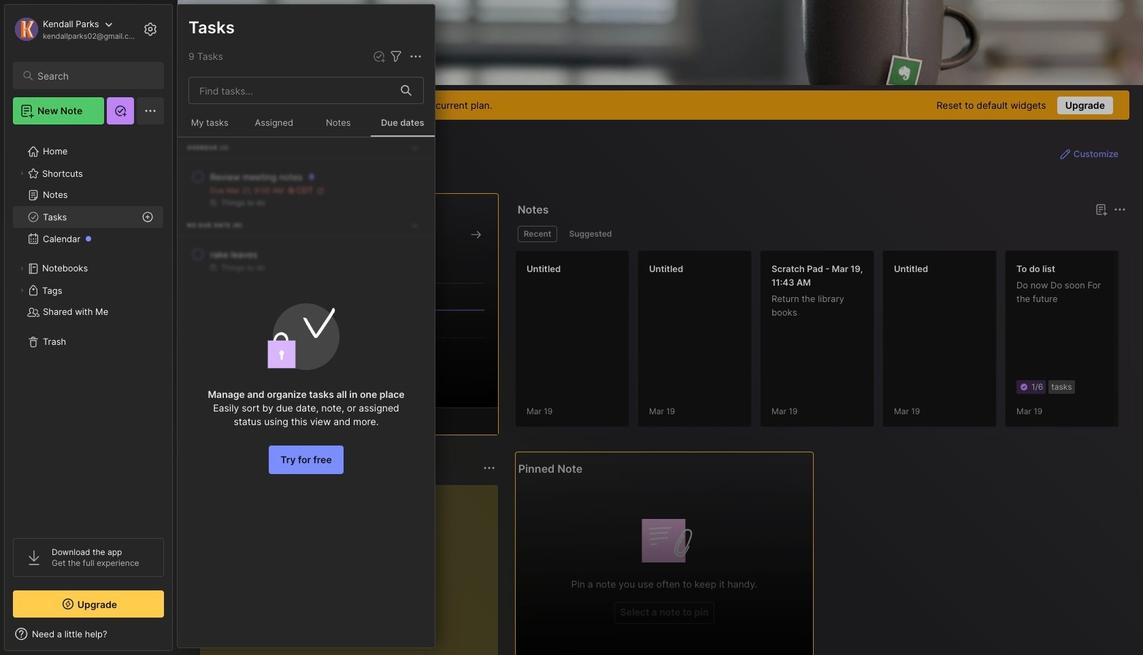 Task type: describe. For each thing, give the bounding box(es) containing it.
Find tasks… text field
[[191, 79, 393, 102]]

Start writing… text field
[[211, 485, 497, 655]]

2 tab from the left
[[563, 226, 618, 242]]

filter tasks image
[[388, 48, 404, 65]]

none search field inside the main element
[[37, 67, 152, 84]]

Search text field
[[37, 69, 152, 82]]

More actions and view options field
[[404, 48, 424, 65]]

Account field
[[13, 16, 139, 43]]

expand tags image
[[18, 287, 26, 295]]



Task type: locate. For each thing, give the bounding box(es) containing it.
Filter tasks field
[[388, 48, 404, 65]]

tree inside the main element
[[5, 133, 172, 526]]

expand notebooks image
[[18, 265, 26, 273]]

tab list
[[518, 226, 1124, 242]]

click to collapse image
[[172, 630, 182, 647]]

more actions and view options image
[[408, 48, 424, 65]]

None search field
[[37, 67, 152, 84]]

1 tab from the left
[[518, 226, 558, 242]]

WHAT'S NEW field
[[5, 623, 172, 645]]

main element
[[0, 0, 177, 655]]

1 horizontal spatial tab
[[563, 226, 618, 242]]

tab
[[518, 226, 558, 242], [563, 226, 618, 242]]

tree
[[5, 133, 172, 526]]

row group
[[515, 250, 1143, 436]]

new task image
[[372, 50, 386, 63]]

settings image
[[142, 21, 159, 37]]

0 horizontal spatial tab
[[518, 226, 558, 242]]



Task type: vqa. For each thing, say whether or not it's contained in the screenshot.
Notes inside the tab
no



